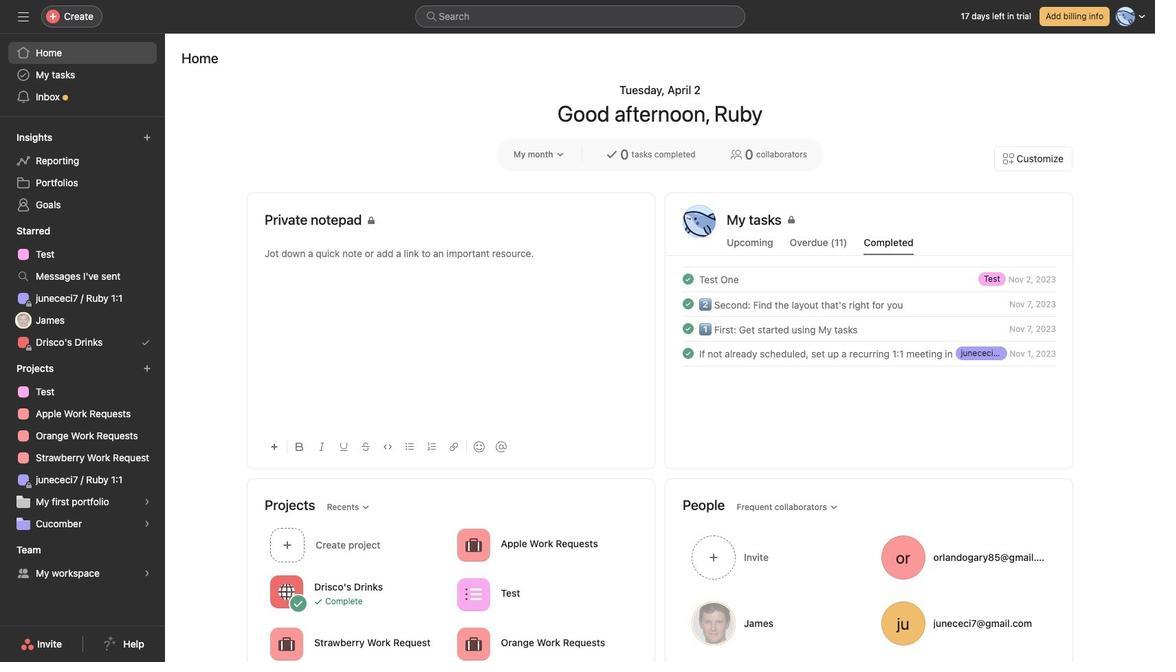 Task type: locate. For each thing, give the bounding box(es) containing it.
starred element
[[0, 219, 165, 356]]

briefcase image down globe image
[[279, 636, 295, 652]]

completed image
[[680, 271, 697, 288], [680, 296, 697, 312]]

code image
[[384, 443, 392, 451]]

list item
[[667, 267, 1073, 292], [667, 292, 1073, 316], [667, 316, 1073, 341], [667, 341, 1073, 366], [265, 524, 452, 566]]

toolbar
[[265, 431, 638, 462]]

completed image
[[680, 321, 697, 337], [680, 345, 697, 362]]

underline image
[[340, 443, 348, 451]]

1 completed image from the top
[[680, 271, 697, 288]]

2 completed image from the top
[[680, 345, 697, 362]]

4 completed checkbox from the top
[[680, 345, 697, 362]]

bold image
[[296, 443, 304, 451]]

new insights image
[[143, 133, 151, 142]]

new project or portfolio image
[[143, 365, 151, 373]]

0 vertical spatial completed image
[[680, 321, 697, 337]]

view profile image
[[683, 205, 716, 238]]

italics image
[[318, 443, 326, 451]]

1 vertical spatial completed image
[[680, 345, 697, 362]]

Completed checkbox
[[680, 271, 697, 288], [680, 296, 697, 312], [680, 321, 697, 337], [680, 345, 697, 362]]

link image
[[450, 443, 458, 451]]

2 completed checkbox from the top
[[680, 296, 697, 312]]

briefcase image
[[465, 537, 482, 553], [279, 636, 295, 652], [465, 636, 482, 652]]

0 vertical spatial completed image
[[680, 271, 697, 288]]

list box
[[415, 6, 746, 28]]

at mention image
[[496, 442, 507, 453]]

briefcase image down list icon
[[465, 636, 482, 652]]

2 completed image from the top
[[680, 296, 697, 312]]

1 vertical spatial completed image
[[680, 296, 697, 312]]

projects element
[[0, 356, 165, 538]]

globe image
[[279, 584, 295, 600]]

numbered list image
[[428, 443, 436, 451]]



Task type: describe. For each thing, give the bounding box(es) containing it.
list image
[[465, 586, 482, 603]]

3 completed checkbox from the top
[[680, 321, 697, 337]]

insert an object image
[[270, 443, 279, 451]]

hide sidebar image
[[18, 11, 29, 22]]

global element
[[0, 34, 165, 116]]

see details, my first portfolio image
[[143, 498, 151, 506]]

bulleted list image
[[406, 443, 414, 451]]

see details, my workspace image
[[143, 570, 151, 578]]

1 completed checkbox from the top
[[680, 271, 697, 288]]

completed image for third 'completed' checkbox from the bottom
[[680, 296, 697, 312]]

completed image for first 'completed' checkbox from the top
[[680, 271, 697, 288]]

1 completed image from the top
[[680, 321, 697, 337]]

briefcase image up list icon
[[465, 537, 482, 553]]

teams element
[[0, 538, 165, 587]]

strikethrough image
[[362, 443, 370, 451]]

see details, cucomber image
[[143, 520, 151, 528]]

emoji image
[[474, 442, 485, 453]]

insights element
[[0, 125, 165, 219]]



Task type: vqa. For each thing, say whether or not it's contained in the screenshot.
Find Investors cell
no



